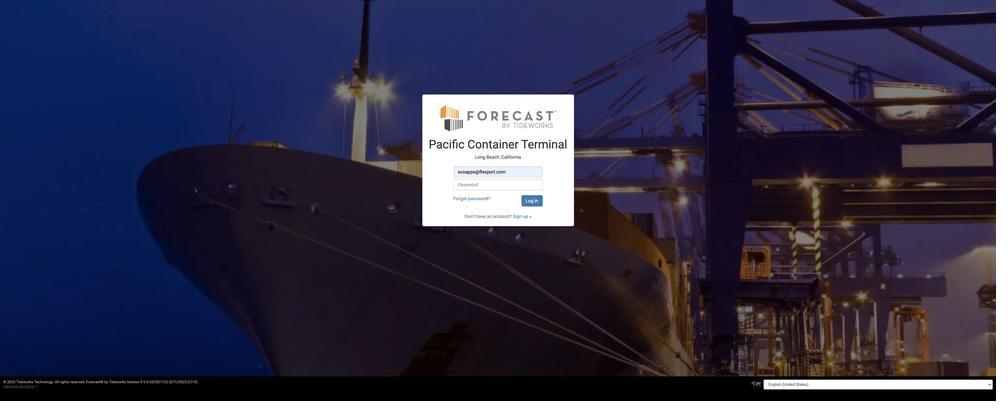 Task type: locate. For each thing, give the bounding box(es) containing it.
pacific container terminal long beach, california
[[429, 138, 567, 160]]

don't
[[465, 214, 475, 219]]

© 2023 tideworks technology. all rights reserved. forecast® by tideworks version 9.5.0.202307122 (07122023-2213) creating success ℠
[[3, 381, 197, 390]]

account?
[[493, 214, 512, 219]]

in
[[535, 199, 538, 204]]

beach,
[[487, 155, 500, 160]]

tideworks right by at the bottom left of page
[[109, 381, 126, 385]]

by
[[104, 381, 108, 385]]

version
[[127, 381, 139, 385]]

(07122023-
[[169, 381, 188, 385]]

2 tideworks from the left
[[109, 381, 126, 385]]

log in button
[[522, 196, 543, 207]]

log
[[526, 199, 534, 204]]

0 horizontal spatial tideworks
[[16, 381, 33, 385]]

2023
[[7, 381, 15, 385]]

©
[[3, 381, 6, 385]]

tideworks up success
[[16, 381, 33, 385]]

rights
[[60, 381, 69, 385]]

reserved.
[[70, 381, 85, 385]]

forecast®
[[86, 381, 103, 385]]

tideworks
[[16, 381, 33, 385], [109, 381, 126, 385]]

creating
[[3, 386, 19, 390]]

california
[[501, 155, 521, 160]]

container
[[468, 138, 519, 152]]

long
[[475, 155, 485, 160]]

1 horizontal spatial tideworks
[[109, 381, 126, 385]]

technology.
[[34, 381, 54, 385]]

don't have an account? sign up »
[[465, 214, 532, 219]]



Task type: describe. For each thing, give the bounding box(es) containing it.
9.5.0.202307122
[[140, 381, 168, 385]]

forgot
[[454, 196, 467, 202]]

forgot password? link
[[454, 196, 490, 202]]

success
[[20, 386, 34, 390]]

1 tideworks from the left
[[16, 381, 33, 385]]

pacific
[[429, 138, 465, 152]]

have
[[476, 214, 486, 219]]

sign up » link
[[513, 214, 532, 219]]

℠
[[35, 386, 37, 390]]

Email or username text field
[[454, 167, 543, 178]]

forecast® by tideworks image
[[440, 105, 556, 132]]

up
[[523, 214, 528, 219]]

2213)
[[188, 381, 197, 385]]

»
[[529, 214, 532, 219]]

terminal
[[521, 138, 567, 152]]

Password password field
[[454, 179, 543, 191]]

all
[[55, 381, 59, 385]]

sign
[[513, 214, 522, 219]]

forgot password? log in
[[454, 196, 538, 204]]

an
[[487, 214, 492, 219]]

password?
[[468, 196, 490, 202]]



